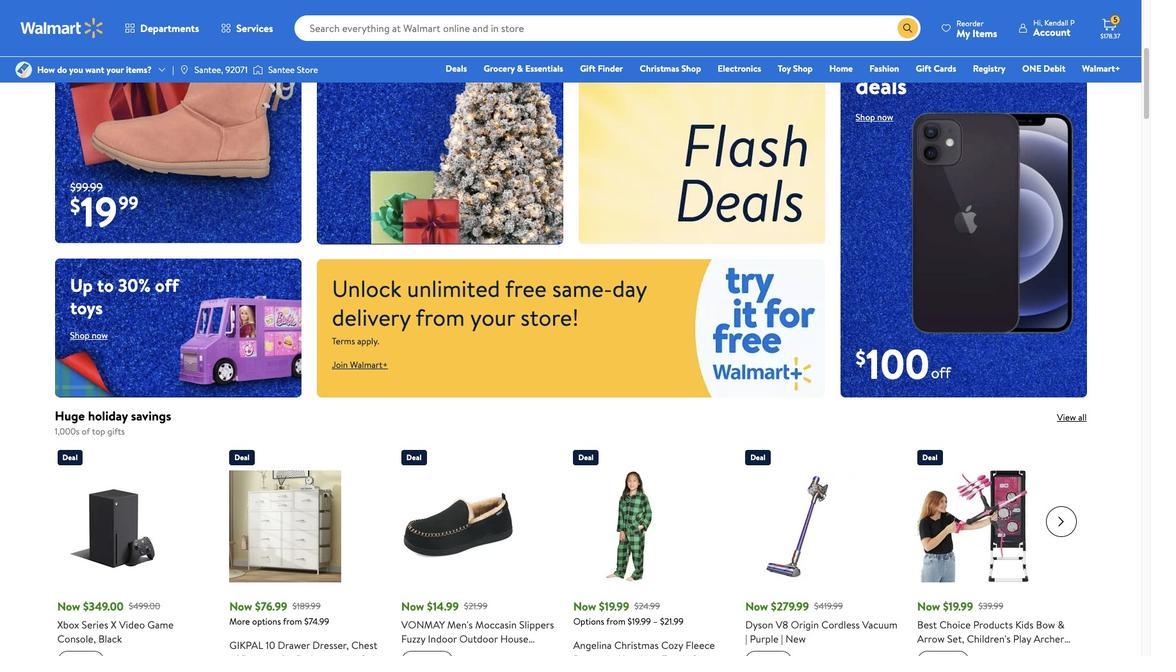 Task type: describe. For each thing, give the bounding box(es) containing it.
gikpal
[[229, 638, 263, 652]]

30%
[[118, 273, 151, 298]]

$99.99
[[70, 179, 103, 195]]

4 product group from the left
[[573, 445, 727, 656]]

chest
[[351, 638, 377, 652]]

next slide for huge holiday savings list image
[[1046, 506, 1077, 537]]

store
[[297, 63, 318, 76]]

xbox series x video game console, black image
[[57, 471, 169, 583]]

now for top tech, great deals
[[877, 110, 893, 123]]

reorder my items
[[957, 18, 997, 40]]

now $76.99 $189.99 more options from $74.99
[[229, 599, 329, 628]]

off right 100
[[931, 361, 951, 383]]

santee store
[[268, 63, 318, 76]]

home
[[829, 62, 853, 75]]

1 horizontal spatial |
[[745, 632, 747, 646]]

kids
[[1015, 618, 1034, 632]]

black
[[98, 632, 122, 646]]

set
[[692, 652, 707, 656]]

search icon image
[[903, 23, 913, 33]]

product group containing now $349.00
[[57, 445, 211, 656]]

product group containing now $14.99
[[401, 445, 555, 656]]

off for up to 65% off
[[702, 9, 733, 41]]

want
[[85, 63, 104, 76]]

now for now $279.99 $419.99 dyson v8 origin  cordless vacuum | purple | new
[[745, 599, 768, 615]]

Search search field
[[294, 15, 921, 41]]

series
[[82, 618, 108, 632]]

now for now $19.99 $24.99 options from $19.99 – $21.99
[[573, 599, 596, 615]]

0 vertical spatial walmart+
[[1082, 62, 1120, 75]]

debit
[[1044, 62, 1066, 75]]

gikpal 10 drawer dresser, chest of drawers for bedroom with side pockets and hooks, white image
[[229, 471, 341, 583]]

deal for now $19.99 $24.99 options from $19.99 – $21.99
[[578, 452, 594, 463]]

from inside now $19.99 $24.99 options from $19.99 – $21.99
[[606, 615, 626, 628]]

of inside gikpal 10 drawer dresser, chest of drawers for bedroom with sid
[[229, 652, 239, 656]]

deals
[[856, 69, 907, 102]]

up for up to 65% off
[[594, 9, 623, 41]]

$39.99
[[978, 600, 1004, 613]]

matching
[[617, 652, 659, 656]]

100
[[866, 335, 930, 392]]

now $19.99 $24.99 options from $19.99 – $21.99
[[573, 599, 684, 628]]

p
[[1070, 17, 1075, 28]]

more
[[229, 615, 250, 628]]

bedroom
[[296, 652, 337, 656]]

registry link
[[967, 61, 1011, 76]]

seasonal
[[332, 32, 397, 57]]

0 horizontal spatial toy
[[778, 62, 791, 75]]

 image for santee, 92071
[[179, 65, 189, 75]]

clear search field text image
[[882, 23, 893, 33]]

$499.00
[[129, 600, 160, 613]]

walmart image
[[20, 18, 104, 38]]

x
[[111, 618, 117, 632]]

6 product group from the left
[[917, 445, 1071, 656]]

store!
[[521, 301, 579, 333]]

stand,
[[978, 646, 1006, 656]]

vonmay men's moccasin slippers fuzzy indoor outdoor house shoes image
[[401, 471, 513, 583]]

reorder
[[957, 18, 984, 28]]

choice
[[940, 618, 971, 632]]

christmas shop
[[640, 62, 701, 75]]

toy inside now $19.99 $39.99 best choice products kids bow & arrow set, children's play archery toy w/ target stand, 12 arrow
[[917, 646, 932, 656]]

19
[[80, 183, 117, 240]]

shop now link for top tech, great deals
[[856, 110, 893, 123]]

hi, kendall p account
[[1033, 17, 1075, 39]]

0 horizontal spatial your
[[107, 63, 124, 76]]

day
[[612, 272, 647, 305]]

now for now $349.00 $499.00 xbox series x video game console, black
[[57, 599, 80, 615]]

great
[[954, 41, 1007, 73]]

Walmart Site-Wide search field
[[294, 15, 921, 41]]

deal for now $279.99 $419.99 dyson v8 origin  cordless vacuum | purple | new
[[750, 452, 766, 463]]

slippers
[[519, 618, 554, 632]]

top tech, great deals
[[856, 41, 1007, 102]]

up for up to 50% off seasonal decor
[[332, 9, 355, 34]]

now for now $76.99 $189.99 more options from $74.99
[[229, 599, 252, 615]]

1,000s
[[55, 425, 80, 438]]

for
[[280, 652, 293, 656]]

to for 50%
[[359, 9, 376, 34]]

to for 30%
[[97, 273, 114, 298]]

deal for now $14.99 $21.99 vonmay men's moccasin slippers fuzzy indoor outdoor house shoes
[[406, 452, 422, 463]]

how
[[37, 63, 55, 76]]

holiday
[[88, 407, 128, 424]]

$99.99 $ 19 99
[[70, 179, 138, 240]]

view all
[[1057, 411, 1087, 424]]

purple
[[750, 632, 779, 646]]

$19.99 for now $19.99 $39.99 best choice products kids bow & arrow set, children's play archery toy w/ target stand, 12 arrow
[[943, 599, 973, 615]]

best choice products kids bow & arrow set, children's play archery toy w/ target stand, 12 arrows, quiver- pink image
[[917, 471, 1029, 583]]

0 horizontal spatial |
[[172, 63, 174, 76]]

off for up to 30% off toys
[[155, 273, 179, 298]]

$349.00
[[83, 599, 124, 615]]

target
[[948, 646, 976, 656]]

fashion link
[[864, 61, 905, 76]]

fleece
[[686, 638, 715, 652]]

your inside unlock unlimited free same-day delivery from your store! terms apply.
[[470, 301, 515, 333]]

grocery
[[484, 62, 515, 75]]

grocery & essentials link
[[478, 61, 569, 76]]

vonmay
[[401, 618, 445, 632]]

–
[[653, 615, 658, 628]]

w/
[[935, 646, 946, 656]]

savings
[[131, 407, 171, 424]]

services button
[[210, 13, 284, 44]]

product group containing now $279.99
[[745, 445, 899, 656]]

join walmart+ link
[[332, 358, 388, 371]]

v8
[[776, 618, 788, 632]]

1 vertical spatial walmart+
[[350, 358, 388, 371]]

origin
[[791, 618, 819, 632]]

$21.99 inside now $14.99 $21.99 vonmay men's moccasin slippers fuzzy indoor outdoor house shoes
[[464, 600, 488, 613]]

one
[[1022, 62, 1042, 75]]

$279.99
[[771, 599, 809, 615]]

services
[[236, 21, 273, 35]]

$21.99 inside now $19.99 $24.99 options from $19.99 – $21.99
[[660, 615, 684, 628]]

view all link
[[1057, 411, 1087, 424]]

products
[[973, 618, 1013, 632]]



Task type: locate. For each thing, give the bounding box(es) containing it.
5 $178.37
[[1101, 14, 1120, 40]]

deals link
[[440, 61, 473, 76]]

fuzzy
[[401, 632, 425, 646]]

product group
[[57, 445, 211, 656], [229, 445, 383, 656], [401, 445, 555, 656], [573, 445, 727, 656], [745, 445, 899, 656], [917, 445, 1071, 656]]

1 horizontal spatial  image
[[253, 63, 263, 76]]

arrow
[[917, 632, 945, 646]]

2 now from the left
[[229, 599, 252, 615]]

& right bow
[[1058, 618, 1065, 632]]

now inside now $14.99 $21.99 vonmay men's moccasin slippers fuzzy indoor outdoor house shoes
[[401, 599, 424, 615]]

christmas inside christmas shop link
[[640, 62, 679, 75]]

1 deal from the left
[[62, 452, 78, 463]]

unlimited
[[407, 272, 500, 305]]

do
[[57, 63, 67, 76]]

christmas inside angelina christmas cozy fleece pajama in matching family set
[[614, 638, 659, 652]]

0 horizontal spatial all
[[615, 50, 624, 63]]

toy
[[778, 62, 791, 75], [917, 646, 932, 656]]

registry
[[973, 62, 1006, 75]]

join
[[332, 358, 348, 371]]

0 horizontal spatial now
[[92, 329, 108, 342]]

santee
[[268, 63, 295, 76]]

outdoor
[[459, 632, 498, 646]]

2 horizontal spatial from
[[606, 615, 626, 628]]

shop now for top tech, great deals
[[856, 110, 893, 123]]

add to cart image for now $279.99
[[750, 654, 766, 656]]

| left new
[[781, 632, 783, 646]]

to left the 50% at the left of page
[[359, 9, 376, 34]]

now for now $14.99 $21.99 vonmay men's moccasin slippers fuzzy indoor outdoor house shoes
[[401, 599, 424, 615]]

your left store!
[[470, 301, 515, 333]]

hi,
[[1033, 17, 1043, 28]]

2 gift from the left
[[916, 62, 932, 75]]

toy left w/ on the right bottom of the page
[[917, 646, 932, 656]]

$19.99 up choice
[[943, 599, 973, 615]]

1 horizontal spatial &
[[1058, 618, 1065, 632]]

1 horizontal spatial gift
[[916, 62, 932, 75]]

off right 65% on the right of the page
[[702, 9, 733, 41]]

shop
[[594, 50, 613, 63], [681, 62, 701, 75], [793, 62, 813, 75], [856, 110, 875, 123], [70, 329, 90, 342]]

off inside up to 50% off seasonal decor
[[417, 9, 441, 34]]

1 horizontal spatial add to cart image
[[750, 654, 766, 656]]

off for up to 50% off seasonal decor
[[417, 9, 441, 34]]

of inside 'huge holiday savings 1,000s of top gifts'
[[82, 425, 90, 438]]

options
[[252, 615, 281, 628]]

shop now link down toys
[[70, 329, 108, 342]]

huge
[[55, 407, 85, 424]]

now up xbox
[[57, 599, 80, 615]]

children's
[[967, 632, 1011, 646]]

0 vertical spatial toy
[[778, 62, 791, 75]]

 image
[[15, 61, 32, 78]]

1 vertical spatial of
[[229, 652, 239, 656]]

one debit link
[[1017, 61, 1071, 76]]

1 horizontal spatial $
[[856, 344, 866, 372]]

free
[[505, 272, 547, 305]]

your
[[107, 63, 124, 76], [470, 301, 515, 333]]

unlock unlimited free same-day delivery from your store! terms apply.
[[332, 272, 647, 347]]

video
[[119, 618, 145, 632]]

now $19.99 $39.99 best choice products kids bow & arrow set, children's play archery toy w/ target stand, 12 arrow
[[917, 599, 1069, 656]]

same-
[[552, 272, 612, 305]]

2 add to cart image from the left
[[750, 654, 766, 656]]

now inside now $19.99 $24.99 options from $19.99 – $21.99
[[573, 599, 596, 615]]

essentials
[[525, 62, 563, 75]]

up inside up to 30% off toys
[[70, 273, 93, 298]]

fashion
[[870, 62, 899, 75]]

deal for now $19.99 $39.99 best choice products kids bow & arrow set, children's play archery toy w/ target stand, 12 arrow
[[922, 452, 938, 463]]

 image right 92071
[[253, 63, 263, 76]]

1 horizontal spatial of
[[229, 652, 239, 656]]

now up more
[[229, 599, 252, 615]]

1 vertical spatial christmas
[[614, 638, 659, 652]]

electronics
[[718, 62, 761, 75]]

10
[[266, 638, 275, 652]]

of left drawers
[[229, 652, 239, 656]]

1 vertical spatial $
[[856, 344, 866, 372]]

0 vertical spatial now
[[877, 110, 893, 123]]

departments
[[140, 21, 199, 35]]

add to cart image down console,
[[62, 654, 78, 656]]

now down the deals
[[877, 110, 893, 123]]

4 now from the left
[[573, 599, 596, 615]]

deal for now $76.99 $189.99 more options from $74.99
[[234, 452, 250, 463]]

up to 50% off seasonal decor
[[332, 9, 446, 57]]

top
[[92, 425, 105, 438]]

shoes
[[401, 646, 428, 656]]

now for now $19.99 $39.99 best choice products kids bow & arrow set, children's play archery toy w/ target stand, 12 arrow
[[917, 599, 940, 615]]

toy right electronics link
[[778, 62, 791, 75]]

0 vertical spatial &
[[517, 62, 523, 75]]

now $14.99 $21.99 vonmay men's moccasin slippers fuzzy indoor outdoor house shoes
[[401, 599, 554, 656]]

walmart+ down apply.
[[350, 358, 388, 371]]

1 horizontal spatial to
[[359, 9, 376, 34]]

1 horizontal spatial shop now
[[856, 110, 893, 123]]

men's
[[447, 618, 473, 632]]

1 horizontal spatial walmart+
[[1082, 62, 1120, 75]]

shop for up to 30% off toys
[[70, 329, 90, 342]]

archery
[[1034, 632, 1069, 646]]

up left 30% in the top of the page
[[70, 273, 93, 298]]

1 vertical spatial &
[[1058, 618, 1065, 632]]

to for 65%
[[628, 9, 650, 41]]

to inside up to 50% off seasonal decor
[[359, 9, 376, 34]]

6 deal from the left
[[922, 452, 938, 463]]

deals
[[446, 62, 467, 75]]

$14.99
[[427, 599, 459, 615]]

toys
[[70, 295, 103, 320]]

0 horizontal spatial to
[[97, 273, 114, 298]]

1 horizontal spatial shop now link
[[856, 110, 893, 123]]

0 horizontal spatial &
[[517, 62, 523, 75]]

now $279.99 $419.99 dyson v8 origin  cordless vacuum | purple | new
[[745, 599, 898, 646]]

now up options at the bottom of the page
[[573, 599, 596, 615]]

0 vertical spatial of
[[82, 425, 90, 438]]

3 now from the left
[[401, 599, 424, 615]]

of
[[82, 425, 90, 438], [229, 652, 239, 656]]

99
[[119, 190, 138, 215]]

your right want
[[107, 63, 124, 76]]

now down toys
[[92, 329, 108, 342]]

gift finder link
[[574, 61, 629, 76]]

| right items?
[[172, 63, 174, 76]]

3 product group from the left
[[401, 445, 555, 656]]

terms
[[332, 335, 355, 347]]

shop now for up to 30% off toys
[[70, 329, 108, 342]]

$21.99 up men's
[[464, 600, 488, 613]]

 image
[[253, 63, 263, 76], [179, 65, 189, 75]]

2 product group from the left
[[229, 445, 383, 656]]

departments button
[[114, 13, 210, 44]]

now inside 'now $76.99 $189.99 more options from $74.99'
[[229, 599, 252, 615]]

shop now link down the deals
[[856, 110, 893, 123]]

huge holiday savings 1,000s of top gifts
[[55, 407, 171, 438]]

6 now from the left
[[917, 599, 940, 615]]

$ 100
[[856, 335, 930, 392]]

off right 30% in the top of the page
[[155, 273, 179, 298]]

up to 65% off
[[594, 9, 733, 41]]

one debit
[[1022, 62, 1066, 75]]

add to cart image down purple on the bottom
[[750, 654, 766, 656]]

0 horizontal spatial up
[[70, 273, 93, 298]]

 image for santee store
[[253, 63, 263, 76]]

92071
[[225, 63, 248, 76]]

now up best
[[917, 599, 940, 615]]

|
[[172, 63, 174, 76], [745, 632, 747, 646], [781, 632, 783, 646]]

0 vertical spatial all
[[615, 50, 624, 63]]

$24.99
[[634, 600, 660, 613]]

now inside now $19.99 $39.99 best choice products kids bow & arrow set, children's play archery toy w/ target stand, 12 arrow
[[917, 599, 940, 615]]

1 horizontal spatial all
[[1078, 411, 1087, 424]]

now inside now $349.00 $499.00 xbox series x video game console, black
[[57, 599, 80, 615]]

2 horizontal spatial |
[[781, 632, 783, 646]]

up for up to 30% off toys
[[70, 273, 93, 298]]

0 horizontal spatial shop now
[[70, 329, 108, 342]]

from inside unlock unlimited free same-day delivery from your store! terms apply.
[[416, 301, 465, 333]]

1 horizontal spatial $21.99
[[660, 615, 684, 628]]

all for shop all
[[615, 50, 624, 63]]

1 product group from the left
[[57, 445, 211, 656]]

to left 30% in the top of the page
[[97, 273, 114, 298]]

gifts
[[107, 425, 125, 438]]

0 vertical spatial $
[[70, 191, 80, 219]]

$19.99 left –
[[628, 615, 651, 628]]

cards
[[934, 62, 956, 75]]

1 gift from the left
[[580, 62, 596, 75]]

shop for up to 65% off
[[594, 50, 613, 63]]

bow
[[1036, 618, 1055, 632]]

gift finder
[[580, 62, 623, 75]]

gift cards
[[916, 62, 956, 75]]

gift left cards
[[916, 62, 932, 75]]

electronics link
[[712, 61, 767, 76]]

gift for gift finder
[[580, 62, 596, 75]]

all for view all
[[1078, 411, 1087, 424]]

apply.
[[357, 335, 379, 347]]

2 horizontal spatial up
[[594, 9, 623, 41]]

0 horizontal spatial gift
[[580, 62, 596, 75]]

1 vertical spatial shop now link
[[70, 329, 108, 342]]

product group containing now $76.99
[[229, 445, 383, 656]]

1 horizontal spatial from
[[416, 301, 465, 333]]

add to cart image for now $349.00
[[62, 654, 78, 656]]

toy shop link
[[772, 61, 819, 76]]

now inside now $279.99 $419.99 dyson v8 origin  cordless vacuum | purple | new
[[745, 599, 768, 615]]

decor
[[402, 32, 446, 57]]

65%
[[655, 9, 697, 41]]

1 vertical spatial now
[[92, 329, 108, 342]]

shop now down toys
[[70, 329, 108, 342]]

join walmart+
[[332, 358, 388, 371]]

0 horizontal spatial walmart+
[[350, 358, 388, 371]]

off right the 50% at the left of page
[[417, 9, 441, 34]]

0 vertical spatial shop now link
[[856, 110, 893, 123]]

now up vonmay
[[401, 599, 424, 615]]

2 horizontal spatial to
[[628, 9, 650, 41]]

santee, 92071
[[195, 63, 248, 76]]

1 horizontal spatial up
[[332, 9, 355, 34]]

1 vertical spatial toy
[[917, 646, 932, 656]]

grocery & essentials
[[484, 62, 563, 75]]

0 horizontal spatial add to cart image
[[62, 654, 78, 656]]

0 horizontal spatial $
[[70, 191, 80, 219]]

& right "grocery"
[[517, 62, 523, 75]]

cordless
[[821, 618, 860, 632]]

4 deal from the left
[[578, 452, 594, 463]]

$21.99 right –
[[660, 615, 684, 628]]

angelina christmas cozy fleece pajama in matching family set
[[573, 638, 715, 656]]

1 add to cart image from the left
[[62, 654, 78, 656]]

dyson
[[745, 618, 773, 632]]

$19.99 up options at the bottom of the page
[[599, 599, 629, 615]]

& inside now $19.99 $39.99 best choice products kids bow & arrow set, children's play archery toy w/ target stand, 12 arrow
[[1058, 618, 1065, 632]]

options
[[573, 615, 604, 628]]

1 vertical spatial all
[[1078, 411, 1087, 424]]

to
[[628, 9, 650, 41], [359, 9, 376, 34], [97, 273, 114, 298]]

now up the dyson
[[745, 599, 768, 615]]

$ inside $99.99 $ 19 99
[[70, 191, 80, 219]]

1 vertical spatial shop now
[[70, 329, 108, 342]]

gift left finder
[[580, 62, 596, 75]]

toy shop
[[778, 62, 813, 75]]

5
[[1114, 14, 1118, 25]]

was dollar $99.99, now dollar 19.99 group
[[55, 179, 138, 243]]

1 horizontal spatial toy
[[917, 646, 932, 656]]

shop now
[[856, 110, 893, 123], [70, 329, 108, 342]]

angelina christmas cozy fleece pajama in matching family set image
[[573, 471, 685, 583]]

christmas down –
[[614, 638, 659, 652]]

0 horizontal spatial $21.99
[[464, 600, 488, 613]]

0 vertical spatial your
[[107, 63, 124, 76]]

new
[[786, 632, 806, 646]]

$189.99
[[292, 600, 321, 613]]

shop now link for up to 30% off toys
[[70, 329, 108, 342]]

deal for now $349.00 $499.00 xbox series x video game console, black
[[62, 452, 78, 463]]

$19.99 for now $19.99 $24.99 options from $19.99 – $21.99
[[599, 599, 629, 615]]

to left 65% on the right of the page
[[628, 9, 650, 41]]

3 deal from the left
[[406, 452, 422, 463]]

0 vertical spatial $21.99
[[464, 600, 488, 613]]

shop now down the deals
[[856, 110, 893, 123]]

0 vertical spatial shop now
[[856, 110, 893, 123]]

family
[[662, 652, 690, 656]]

5 deal from the left
[[750, 452, 766, 463]]

up inside up to 50% off seasonal decor
[[332, 9, 355, 34]]

$
[[70, 191, 80, 219], [856, 344, 866, 372]]

0 horizontal spatial  image
[[179, 65, 189, 75]]

5 now from the left
[[745, 599, 768, 615]]

play
[[1013, 632, 1031, 646]]

walmart+ down '$178.37'
[[1082, 62, 1120, 75]]

0 horizontal spatial from
[[283, 615, 302, 628]]

0 horizontal spatial of
[[82, 425, 90, 438]]

walmart+ link
[[1076, 61, 1126, 76]]

0 horizontal spatial shop now link
[[70, 329, 108, 342]]

5 product group from the left
[[745, 445, 899, 656]]

2 deal from the left
[[234, 452, 250, 463]]

shop for top tech, great deals
[[856, 110, 875, 123]]

1 vertical spatial your
[[470, 301, 515, 333]]

0 vertical spatial christmas
[[640, 62, 679, 75]]

christmas down up to 65% off
[[640, 62, 679, 75]]

of left top
[[82, 425, 90, 438]]

my
[[957, 26, 970, 40]]

 image left the santee,
[[179, 65, 189, 75]]

50%
[[380, 9, 413, 34]]

home link
[[824, 61, 859, 76]]

now for up to 30% off toys
[[92, 329, 108, 342]]

dyson v8 origin  cordless vacuum | purple | new image
[[745, 471, 857, 583]]

1 now from the left
[[57, 599, 80, 615]]

$19.99 inside now $19.99 $39.99 best choice products kids bow & arrow set, children's play archery toy w/ target stand, 12 arrow
[[943, 599, 973, 615]]

add to cart image
[[62, 654, 78, 656], [750, 654, 766, 656]]

$ inside $ 100
[[856, 344, 866, 372]]

off inside up to 30% off toys
[[155, 273, 179, 298]]

$19.99
[[599, 599, 629, 615], [943, 599, 973, 615], [628, 615, 651, 628]]

1 horizontal spatial your
[[470, 301, 515, 333]]

now
[[57, 599, 80, 615], [229, 599, 252, 615], [401, 599, 424, 615], [573, 599, 596, 615], [745, 599, 768, 615], [917, 599, 940, 615]]

from inside 'now $76.99 $189.99 more options from $74.99'
[[283, 615, 302, 628]]

gift for gift cards
[[916, 62, 932, 75]]

1 vertical spatial $21.99
[[660, 615, 684, 628]]

| left purple on the bottom
[[745, 632, 747, 646]]

up up shop all link
[[594, 9, 623, 41]]

drawer
[[278, 638, 310, 652]]

items?
[[126, 63, 152, 76]]

up left the 50% at the left of page
[[332, 9, 355, 34]]

1 horizontal spatial now
[[877, 110, 893, 123]]

to inside up to 30% off toys
[[97, 273, 114, 298]]



Task type: vqa. For each thing, say whether or not it's contained in the screenshot.
the leftmost sale
no



